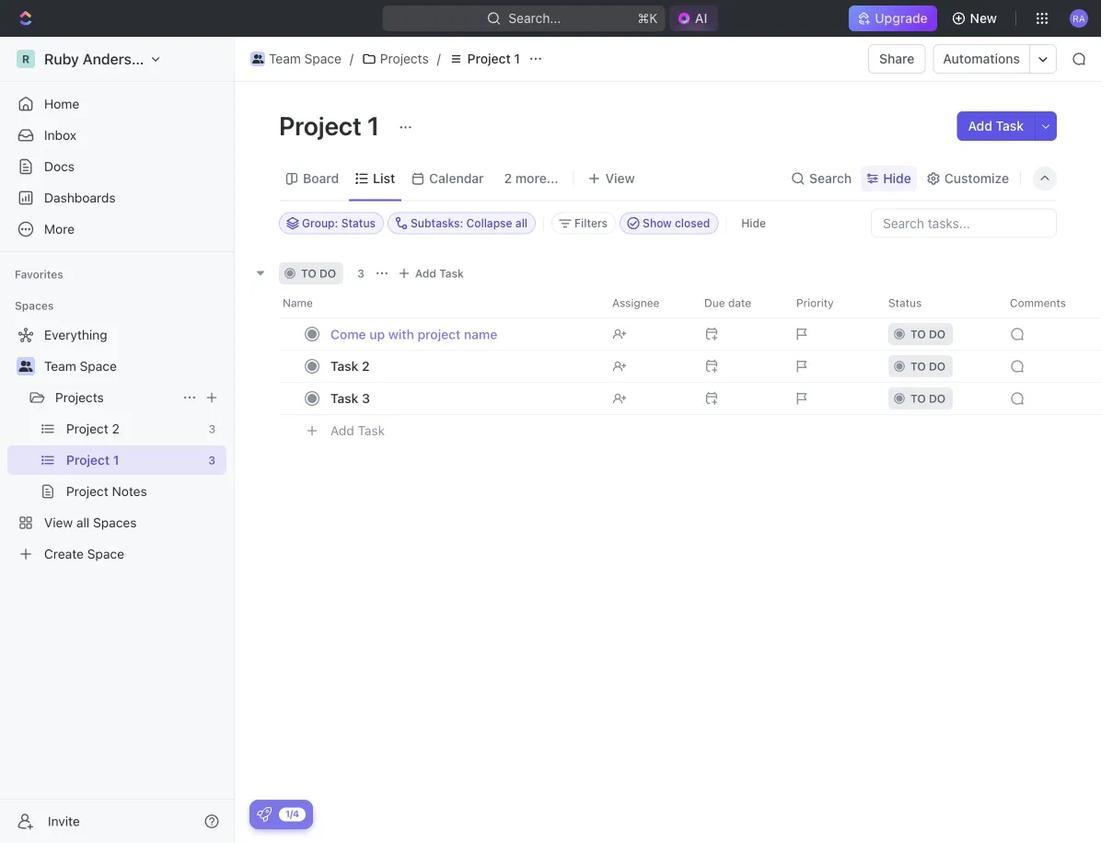 Task type: describe. For each thing, give the bounding box(es) containing it.
0 vertical spatial team
[[269, 51, 301, 66]]

2 horizontal spatial add
[[968, 118, 992, 134]]

sidebar navigation
[[0, 37, 238, 843]]

automations
[[943, 51, 1020, 66]]

r button
[[11, 44, 168, 74]]

0 vertical spatial add task button
[[957, 111, 1035, 141]]

search...
[[509, 11, 561, 26]]

view for view
[[605, 171, 635, 186]]

0 vertical spatial add task
[[968, 118, 1024, 134]]

favorites
[[15, 268, 63, 281]]

create space
[[44, 546, 124, 562]]

new
[[970, 11, 997, 26]]

1 to do button from the top
[[877, 317, 999, 350]]

assignee button
[[601, 288, 693, 317]]

notes
[[112, 484, 147, 499]]

hide button
[[861, 166, 917, 192]]

0 vertical spatial spaces
[[15, 299, 54, 312]]

due date
[[704, 296, 751, 309]]

0 horizontal spatial add
[[331, 423, 354, 438]]

user group image
[[19, 361, 33, 372]]

status button
[[877, 288, 999, 317]]

task up name dropdown button
[[439, 267, 464, 279]]

‎task 2
[[331, 358, 370, 373]]

customize button
[[921, 166, 1015, 192]]

search
[[809, 171, 852, 186]]

team inside sidebar navigation
[[44, 359, 76, 374]]

share button
[[868, 44, 926, 74]]

group: status
[[302, 217, 376, 230]]

create
[[44, 546, 84, 562]]

due date button
[[693, 288, 785, 317]]

create space link
[[7, 540, 223, 569]]

share
[[879, 51, 915, 66]]

0 vertical spatial project 1 link
[[444, 48, 525, 70]]

board link
[[299, 166, 339, 192]]

projects link inside tree
[[55, 383, 175, 412]]

project up board
[[279, 110, 362, 140]]

ra button
[[1064, 4, 1094, 33]]

onboarding checklist button image
[[257, 807, 272, 822]]

upgrade link
[[849, 6, 937, 31]]

more button
[[7, 215, 226, 244]]

collapse
[[466, 217, 512, 230]]

comments button
[[999, 288, 1091, 317]]

1 vertical spatial add
[[415, 267, 436, 279]]

show closed
[[643, 217, 710, 230]]

group:
[[302, 217, 338, 230]]

team space inside sidebar navigation
[[44, 359, 117, 374]]

ai button
[[670, 6, 719, 31]]

projects inside tree
[[55, 390, 104, 405]]

due
[[704, 296, 725, 309]]

0 horizontal spatial add task
[[331, 423, 385, 438]]

favorites button
[[7, 263, 71, 285]]

task 3 link
[[326, 385, 598, 412]]

priority button
[[785, 288, 877, 317]]

1 vertical spatial space
[[80, 359, 117, 374]]

r
[[22, 52, 30, 65]]

search button
[[785, 166, 857, 192]]

assignee
[[612, 296, 660, 309]]

project down project 2 in the left of the page
[[66, 453, 110, 468]]

Search tasks... text field
[[872, 209, 1056, 237]]

onboarding checklist button element
[[257, 807, 272, 822]]

ai
[[695, 11, 708, 26]]

subtasks:
[[411, 217, 463, 230]]

task 3
[[331, 390, 370, 406]]

view for view all spaces
[[44, 515, 73, 530]]

0 vertical spatial projects link
[[357, 48, 433, 70]]

hide button
[[734, 212, 773, 234]]

all inside tree
[[76, 515, 90, 530]]

name button
[[279, 288, 601, 317]]

0 vertical spatial space
[[304, 51, 341, 66]]

more...
[[515, 171, 558, 186]]

user group image
[[252, 54, 264, 64]]

everything link
[[7, 320, 223, 350]]

2 more...
[[504, 171, 558, 186]]

home link
[[7, 89, 226, 119]]

task down ‎task
[[331, 390, 359, 406]]

name
[[283, 296, 313, 309]]

calendar link
[[426, 166, 484, 192]]

inbox link
[[7, 121, 226, 150]]

more
[[44, 221, 75, 237]]

‎task 2 link
[[326, 353, 598, 379]]



Task type: locate. For each thing, give the bounding box(es) containing it.
project up project notes
[[66, 421, 108, 436]]

team
[[269, 51, 301, 66], [44, 359, 76, 374]]

team right user group image
[[44, 359, 76, 374]]

1 vertical spatial project 1 link
[[66, 446, 201, 475]]

0 vertical spatial projects
[[380, 51, 429, 66]]

1 horizontal spatial view
[[605, 171, 635, 186]]

0 horizontal spatial project 1
[[66, 453, 119, 468]]

calendar
[[429, 171, 484, 186]]

space down view all spaces link
[[87, 546, 124, 562]]

1 horizontal spatial project 1
[[279, 110, 385, 140]]

2 horizontal spatial 1
[[514, 51, 520, 66]]

1 horizontal spatial status
[[888, 296, 922, 309]]

2 horizontal spatial 2
[[504, 171, 512, 186]]

1 vertical spatial view
[[44, 515, 73, 530]]

task
[[996, 118, 1024, 134], [439, 267, 464, 279], [331, 390, 359, 406], [358, 423, 385, 438]]

project up view all spaces
[[66, 484, 108, 499]]

date
[[728, 296, 751, 309]]

0 horizontal spatial hide
[[741, 217, 766, 230]]

spaces inside tree
[[93, 515, 137, 530]]

home
[[44, 96, 79, 111]]

2 horizontal spatial project 1
[[467, 51, 520, 66]]

2 / from the left
[[437, 51, 441, 66]]

2 horizontal spatial add task
[[968, 118, 1024, 134]]

0 horizontal spatial team space
[[44, 359, 117, 374]]

projects
[[380, 51, 429, 66], [55, 390, 104, 405]]

2 vertical spatial add
[[331, 423, 354, 438]]

0 horizontal spatial status
[[341, 217, 376, 230]]

ruby andersonn's workspace, , element
[[17, 50, 35, 68]]

1 horizontal spatial spaces
[[93, 515, 137, 530]]

status right "group:"
[[341, 217, 376, 230]]

1 horizontal spatial team space link
[[246, 48, 346, 70]]

view up create
[[44, 515, 73, 530]]

1 horizontal spatial 1
[[367, 110, 380, 140]]

1 horizontal spatial 2
[[362, 358, 370, 373]]

subtasks: collapse all
[[411, 217, 528, 230]]

2 vertical spatial add task button
[[322, 419, 392, 441]]

team space down everything
[[44, 359, 117, 374]]

1 vertical spatial all
[[76, 515, 90, 530]]

⌘k
[[637, 11, 658, 26]]

view all spaces
[[44, 515, 137, 530]]

project 1 inside sidebar navigation
[[66, 453, 119, 468]]

add task
[[968, 118, 1024, 134], [415, 267, 464, 279], [331, 423, 385, 438]]

project
[[467, 51, 511, 66], [279, 110, 362, 140], [66, 421, 108, 436], [66, 453, 110, 468], [66, 484, 108, 499]]

project down search...
[[467, 51, 511, 66]]

team space right user group icon
[[269, 51, 341, 66]]

board
[[303, 171, 339, 186]]

all up create space
[[76, 515, 90, 530]]

0 horizontal spatial view
[[44, 515, 73, 530]]

project 1 up board
[[279, 110, 385, 140]]

view up filters
[[605, 171, 635, 186]]

automations button
[[934, 45, 1029, 73]]

add task button
[[957, 111, 1035, 141], [393, 262, 471, 284], [322, 419, 392, 441]]

new button
[[944, 4, 1008, 33]]

hide
[[883, 171, 911, 186], [741, 217, 766, 230]]

0 horizontal spatial projects link
[[55, 383, 175, 412]]

1 vertical spatial hide
[[741, 217, 766, 230]]

status
[[341, 217, 376, 230], [888, 296, 922, 309]]

0 horizontal spatial team
[[44, 359, 76, 374]]

1 vertical spatial add task button
[[393, 262, 471, 284]]

project 2 link
[[66, 414, 201, 444]]

2 for ‎task 2
[[362, 358, 370, 373]]

space right user group icon
[[304, 51, 341, 66]]

‎task
[[331, 358, 359, 373]]

team space link
[[246, 48, 346, 70], [44, 352, 223, 381]]

project 1 link down search...
[[444, 48, 525, 70]]

space down everything "link"
[[80, 359, 117, 374]]

add up name dropdown button
[[415, 267, 436, 279]]

tree
[[7, 320, 226, 569]]

show
[[643, 217, 672, 230]]

1 horizontal spatial add
[[415, 267, 436, 279]]

add task up name dropdown button
[[415, 267, 464, 279]]

1 vertical spatial projects
[[55, 390, 104, 405]]

0 horizontal spatial project 1 link
[[66, 446, 201, 475]]

to do button
[[877, 317, 999, 350], [877, 349, 999, 383], [877, 382, 999, 415]]

to do button for ‎task 2
[[877, 349, 999, 383]]

team right user group icon
[[269, 51, 301, 66]]

project 1 link
[[444, 48, 525, 70], [66, 446, 201, 475]]

2 inside tree
[[112, 421, 120, 436]]

status inside dropdown button
[[888, 296, 922, 309]]

1
[[514, 51, 520, 66], [367, 110, 380, 140], [113, 453, 119, 468]]

1 vertical spatial team space link
[[44, 352, 223, 381]]

2 vertical spatial space
[[87, 546, 124, 562]]

status right priority dropdown button at the top
[[888, 296, 922, 309]]

add task button up customize
[[957, 111, 1035, 141]]

3 inside task 3 link
[[362, 390, 370, 406]]

project 1 down search...
[[467, 51, 520, 66]]

add up customize
[[968, 118, 992, 134]]

1/4
[[285, 809, 299, 819]]

1 horizontal spatial team space
[[269, 51, 341, 66]]

view all spaces link
[[7, 508, 223, 538]]

filters
[[575, 217, 608, 230]]

0 horizontal spatial 2
[[112, 421, 120, 436]]

0 vertical spatial all
[[515, 217, 528, 230]]

add task up customize
[[968, 118, 1024, 134]]

1 inside tree
[[113, 453, 119, 468]]

spaces
[[15, 299, 54, 312], [93, 515, 137, 530]]

project notes
[[66, 484, 147, 499]]

None text field
[[321, 320, 598, 347]]

1 horizontal spatial add task
[[415, 267, 464, 279]]

dashboards link
[[7, 183, 226, 213]]

1 horizontal spatial project 1 link
[[444, 48, 525, 70]]

3 down group: status
[[357, 267, 364, 279]]

view button
[[581, 157, 641, 200]]

all
[[515, 217, 528, 230], [76, 515, 90, 530]]

2
[[504, 171, 512, 186], [362, 358, 370, 373], [112, 421, 120, 436]]

invite
[[48, 814, 80, 829]]

2 vertical spatial project 1
[[66, 453, 119, 468]]

1 vertical spatial team
[[44, 359, 76, 374]]

2 vertical spatial 1
[[113, 453, 119, 468]]

2 inside dropdown button
[[504, 171, 512, 186]]

0 vertical spatial view
[[605, 171, 635, 186]]

1 horizontal spatial hide
[[883, 171, 911, 186]]

upgrade
[[875, 11, 928, 26]]

list
[[373, 171, 395, 186]]

view button
[[581, 166, 641, 192]]

project 1 down project 2 in the left of the page
[[66, 453, 119, 468]]

list link
[[369, 166, 395, 192]]

1 horizontal spatial projects link
[[357, 48, 433, 70]]

2 vertical spatial add task
[[331, 423, 385, 438]]

0 horizontal spatial /
[[350, 51, 353, 66]]

0 horizontal spatial all
[[76, 515, 90, 530]]

0 vertical spatial add
[[968, 118, 992, 134]]

2 to do button from the top
[[877, 349, 999, 383]]

to do
[[301, 267, 336, 279], [911, 327, 946, 340], [911, 360, 946, 372], [911, 392, 946, 405]]

1 down search...
[[514, 51, 520, 66]]

hide inside dropdown button
[[883, 171, 911, 186]]

to do button for task 3
[[877, 382, 999, 415]]

project 1 link inside tree
[[66, 446, 201, 475]]

1 vertical spatial project 1
[[279, 110, 385, 140]]

project inside project notes link
[[66, 484, 108, 499]]

0 vertical spatial 2
[[504, 171, 512, 186]]

/
[[350, 51, 353, 66], [437, 51, 441, 66]]

1 up list link
[[367, 110, 380, 140]]

projects link
[[357, 48, 433, 70], [55, 383, 175, 412]]

show closed button
[[620, 212, 718, 234]]

dashboards
[[44, 190, 116, 205]]

tree containing everything
[[7, 320, 226, 569]]

2 more... button
[[498, 166, 565, 192]]

hide inside button
[[741, 217, 766, 230]]

1 up project notes
[[113, 453, 119, 468]]

1 horizontal spatial team
[[269, 51, 301, 66]]

project 1
[[467, 51, 520, 66], [279, 110, 385, 140], [66, 453, 119, 468]]

0 vertical spatial project 1
[[467, 51, 520, 66]]

add task down task 3
[[331, 423, 385, 438]]

0 horizontal spatial team space link
[[44, 352, 223, 381]]

1 vertical spatial 1
[[367, 110, 380, 140]]

project 1 link down project 2 link
[[66, 446, 201, 475]]

all right the collapse
[[515, 217, 528, 230]]

2 right ‎task
[[362, 358, 370, 373]]

hide right closed
[[741, 217, 766, 230]]

inbox
[[44, 128, 76, 143]]

0 horizontal spatial spaces
[[15, 299, 54, 312]]

1 vertical spatial team space
[[44, 359, 117, 374]]

add down task 3
[[331, 423, 354, 438]]

tree inside sidebar navigation
[[7, 320, 226, 569]]

3
[[357, 267, 364, 279], [362, 390, 370, 406], [209, 423, 215, 435], [208, 454, 215, 467]]

docs
[[44, 159, 75, 174]]

customize
[[944, 171, 1009, 186]]

add task button up name dropdown button
[[393, 262, 471, 284]]

1 vertical spatial projects link
[[55, 383, 175, 412]]

1 horizontal spatial projects
[[380, 51, 429, 66]]

task down task 3
[[358, 423, 385, 438]]

0 vertical spatial status
[[341, 217, 376, 230]]

1 vertical spatial status
[[888, 296, 922, 309]]

view
[[605, 171, 635, 186], [44, 515, 73, 530]]

1 vertical spatial 2
[[362, 358, 370, 373]]

1 / from the left
[[350, 51, 353, 66]]

2 vertical spatial 2
[[112, 421, 120, 436]]

2 left more...
[[504, 171, 512, 186]]

1 horizontal spatial all
[[515, 217, 528, 230]]

0 horizontal spatial 1
[[113, 453, 119, 468]]

spaces up create space link
[[93, 515, 137, 530]]

add
[[968, 118, 992, 134], [415, 267, 436, 279], [331, 423, 354, 438]]

team space
[[269, 51, 341, 66], [44, 359, 117, 374]]

ra
[[1073, 13, 1085, 23]]

project notes link
[[66, 477, 223, 506]]

closed
[[675, 217, 710, 230]]

task up customize
[[996, 118, 1024, 134]]

space
[[304, 51, 341, 66], [80, 359, 117, 374], [87, 546, 124, 562]]

3 to do button from the top
[[877, 382, 999, 415]]

0 vertical spatial team space
[[269, 51, 341, 66]]

0 vertical spatial team space link
[[246, 48, 346, 70]]

0 vertical spatial 1
[[514, 51, 520, 66]]

everything
[[44, 327, 107, 343]]

0 horizontal spatial projects
[[55, 390, 104, 405]]

filters button
[[552, 212, 616, 234]]

spaces down favorites button
[[15, 299, 54, 312]]

1 vertical spatial spaces
[[93, 515, 137, 530]]

project inside project 2 link
[[66, 421, 108, 436]]

docs link
[[7, 152, 226, 181]]

hide right search
[[883, 171, 911, 186]]

3 down ‎task 2
[[362, 390, 370, 406]]

0 vertical spatial hide
[[883, 171, 911, 186]]

3 up project notes link
[[208, 454, 215, 467]]

project 2
[[66, 421, 120, 436]]

1 horizontal spatial /
[[437, 51, 441, 66]]

view inside button
[[605, 171, 635, 186]]

comments
[[1010, 296, 1066, 309]]

add task button down task 3
[[322, 419, 392, 441]]

priority
[[796, 296, 834, 309]]

view inside tree
[[44, 515, 73, 530]]

2 up project notes
[[112, 421, 120, 436]]

2 for project 2
[[112, 421, 120, 436]]

3 right project 2 link
[[209, 423, 215, 435]]

1 vertical spatial add task
[[415, 267, 464, 279]]



Task type: vqa. For each thing, say whether or not it's contained in the screenshot.
topmost My
no



